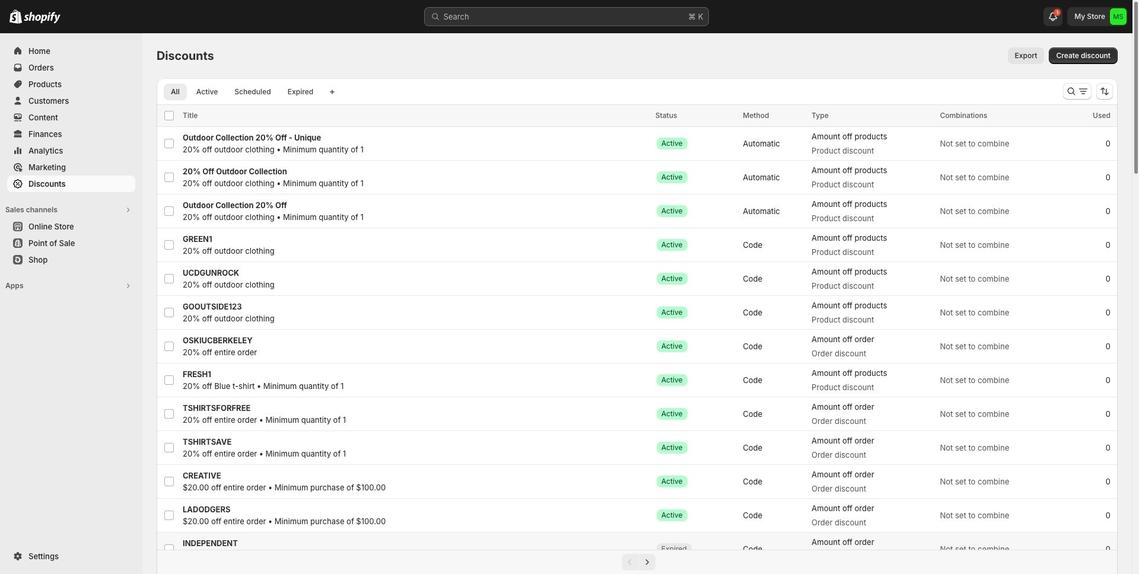 Task type: locate. For each thing, give the bounding box(es) containing it.
my store image
[[1110, 8, 1127, 25]]

pagination element
[[157, 550, 1118, 574]]

tab list
[[161, 83, 323, 100]]



Task type: describe. For each thing, give the bounding box(es) containing it.
shopify image
[[24, 12, 61, 24]]

shopify image
[[9, 9, 22, 24]]



Task type: vqa. For each thing, say whether or not it's contained in the screenshot.
text box on the left of page
no



